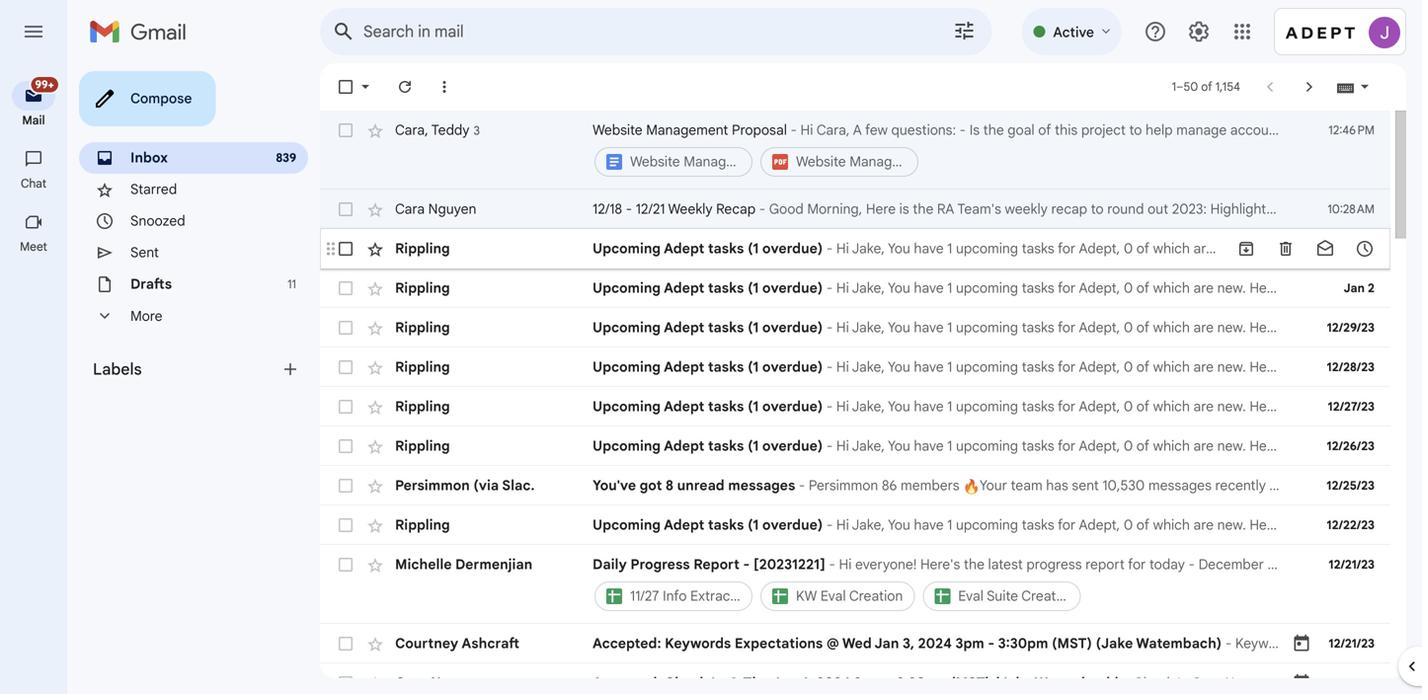 Task type: describe. For each thing, give the bounding box(es) containing it.
courtney
[[395, 635, 459, 653]]

rippling for 12/27/23
[[395, 398, 450, 416]]

3
[[474, 123, 480, 138]]

row containing courtney ashcraft
[[320, 625, 1391, 664]]

tasks for jan 2
[[708, 280, 744, 297]]

10:28 am
[[1328, 202, 1375, 217]]

wed
[[843, 635, 872, 653]]

creation for eval suite creation
[[1022, 588, 1076, 605]]

highlights:
[[1211, 201, 1277, 218]]

watembach) for accepted: check in @ thu jan 4, 2024 3pm - 3:30pm (mst) (jake watembach)
[[1035, 675, 1121, 692]]

row containing cara
[[320, 111, 1391, 190]]

2 horizontal spatial jan
[[1344, 281, 1366, 296]]

2024 for 3,
[[919, 635, 952, 653]]

cell for 12/21/23
[[593, 555, 1292, 615]]

upcoming for jan 2
[[593, 280, 661, 297]]

jan for accepted: keywords expectations @ wed jan 3, 2024 3pm - 3:30pm (mst) (jake watembach)
[[875, 635, 900, 653]]

1 upcoming from the top
[[593, 240, 661, 257]]

website for website management proposal -
[[593, 122, 643, 139]]

snoozed
[[130, 212, 185, 230]]

rippling for 12/28/23
[[395, 359, 450, 376]]

12/18 - 12/21 weekly recap - good morning, here is the ra team's weekly recap to round out 2023: highlights: - the team worked on 
[[593, 201, 1423, 218]]

slac.
[[502, 477, 535, 495]]

website for website management solution.pdf
[[796, 153, 846, 170]]

(1 for 12/26/23
[[748, 438, 759, 455]]

11
[[288, 277, 296, 292]]

compose
[[130, 90, 192, 107]]

10,530
[[1103, 477, 1146, 495]]

13 row from the top
[[320, 664, 1391, 695]]

(via
[[474, 477, 499, 495]]

12/21/23 for accepted: check in @ thu jan 4, 2024 3pm - 3:30pm (mst) (jake watembach) -
[[1329, 676, 1375, 691]]

2 eval from the left
[[959, 588, 984, 605]]

Search in mail text field
[[364, 22, 898, 42]]

upcoming adept tasks (1 overdue) - for 12/27/23
[[593, 398, 837, 416]]

accepted: for accepted: check in @ thu jan 4, 2024 3pm - 3:30pm (mst) (jake watembach) -
[[593, 675, 662, 692]]

adept for 12/26/23
[[664, 438, 705, 455]]

accepted: check in @ thu jan 4, 2024 3pm - 3:30pm (mst) (jake watembach) -
[[593, 675, 1134, 692]]

proposal
[[732, 122, 787, 139]]

inbox
[[130, 149, 168, 167]]

chat
[[21, 176, 46, 191]]

839
[[276, 151, 296, 166]]

12/29/23
[[1328, 321, 1375, 335]]

rippling for 12/26/23
[[395, 438, 450, 455]]

3:30pm for 3,
[[999, 635, 1049, 653]]

daily
[[593, 556, 627, 574]]

Search in mail search field
[[320, 8, 992, 55]]

website management solution.pdf
[[796, 153, 1012, 170]]

teddy
[[432, 121, 470, 139]]

2
[[1369, 281, 1375, 296]]

2024 for 4,
[[817, 675, 851, 692]]

adept for 12/22/23
[[664, 517, 705, 534]]

report
[[694, 556, 740, 574]]

mail heading
[[0, 113, 67, 128]]

🔥 image
[[964, 479, 980, 495]]

is
[[900, 201, 910, 218]]

more email options image
[[435, 77, 455, 97]]

management for proposal
[[646, 122, 729, 139]]

weekly
[[668, 201, 713, 218]]

12/27/23
[[1329, 400, 1375, 415]]

rippling for 12/29/23
[[395, 319, 450, 336]]

12/18
[[593, 201, 623, 218]]

row containing persimmon (via slac.
[[320, 466, 1423, 506]]

ashcraft
[[462, 635, 520, 653]]

more
[[130, 308, 163, 325]]

cara , teddy 3
[[395, 121, 480, 139]]

1 overdue) from the top
[[763, 240, 823, 257]]

jan for accepted: check in @ thu jan 4, 2024 3pm - 3:30pm (mst) (jake watembach)
[[772, 675, 797, 692]]

4,
[[801, 675, 813, 692]]

10:14 am
[[1326, 242, 1375, 256]]

kw
[[796, 588, 818, 605]]

sent
[[1073, 477, 1100, 495]]

in
[[711, 675, 724, 692]]

2 row from the top
[[320, 190, 1423, 229]]

12/25/23
[[1327, 479, 1375, 494]]

12/26/23
[[1327, 439, 1375, 454]]

5 row from the top
[[320, 308, 1391, 348]]

(1 for 12/29/23
[[748, 319, 759, 336]]

kw eval creation
[[796, 588, 903, 605]]

main menu image
[[22, 20, 45, 43]]

navigation containing mail
[[0, 63, 69, 695]]

12/21/23 for accepted: keywords expectations @ wed jan 3, 2024 3pm - 3:30pm (mst) (jake watembach) -
[[1329, 637, 1375, 652]]

cara nguyen for 12/18 - 12/21 weekly recap
[[395, 201, 477, 218]]

of
[[1202, 80, 1213, 94]]

support image
[[1144, 20, 1168, 43]]

upcoming for 12/28/23
[[593, 359, 661, 376]]

12/21
[[636, 201, 665, 218]]

your team has sent 10,530 messages recently open slacknew message
[[980, 477, 1423, 495]]

ra
[[938, 201, 955, 218]]

8
[[666, 477, 674, 495]]

tasks for 12/27/23
[[708, 398, 744, 416]]

3 row from the top
[[320, 229, 1391, 269]]

cara for 12/18 - 12/21 weekly recap - good morning, here is the ra team's weekly recap to round out 2023: highlights: - the team worked on 
[[395, 201, 425, 218]]

upcoming adept tasks (1 overdue) - for 12/26/23
[[593, 438, 837, 455]]

,
[[425, 121, 429, 139]]

upcoming for 12/27/23
[[593, 398, 661, 416]]

compose button
[[79, 71, 216, 126]]

daily progress report - [20231221] -
[[593, 556, 839, 574]]

has
[[1047, 477, 1069, 495]]

website management proposal -
[[593, 122, 801, 139]]

4 row from the top
[[320, 269, 1391, 308]]

1 adept from the top
[[664, 240, 705, 257]]

recently
[[1216, 477, 1267, 495]]

tasks for 12/26/23
[[708, 438, 744, 455]]

sent
[[130, 244, 159, 261]]

team
[[1011, 477, 1043, 495]]

cell for 12:46 pm
[[593, 121, 1292, 180]]

99+
[[35, 78, 54, 91]]

3,
[[903, 635, 915, 653]]

drafts
[[130, 276, 172, 293]]

weekly
[[1005, 201, 1048, 218]]

overdue) for 12/29/23
[[763, 319, 823, 336]]

to
[[1092, 201, 1104, 218]]

calendar event image
[[1292, 674, 1312, 694]]

michelle
[[395, 556, 452, 574]]

12/22/23
[[1327, 518, 1375, 533]]

check
[[665, 675, 708, 692]]

meet
[[20, 240, 47, 254]]

3:30pm for 4,
[[897, 675, 947, 692]]

team's
[[958, 201, 1002, 218]]

upcoming adept tasks (1 overdue) - for jan 2
[[593, 280, 837, 297]]

(mst) for accepted: keywords expectations @ wed jan 3, 2024 3pm - 3:30pm (mst) (jake watembach)
[[1052, 635, 1093, 653]]

3pm for 3,
[[956, 635, 985, 653]]

@ for thu
[[728, 675, 741, 692]]

overdue) for 12/22/23
[[763, 517, 823, 534]]

the
[[913, 201, 934, 218]]



Task type: vqa. For each thing, say whether or not it's contained in the screenshot.
THE CONVERSATION VIEW ON
no



Task type: locate. For each thing, give the bounding box(es) containing it.
tasks for 12/22/23
[[708, 517, 744, 534]]

6 tasks from the top
[[708, 438, 744, 455]]

inbox link
[[130, 149, 168, 167]]

cell up accepted: keywords expectations @ wed jan 3, 2024 3pm - 3:30pm (mst) (jake watembach) -
[[593, 555, 1292, 615]]

(1 for jan 2
[[748, 280, 759, 297]]

5 (1 from the top
[[748, 398, 759, 416]]

1 vertical spatial watembach)
[[1035, 675, 1121, 692]]

messages right unread
[[729, 477, 796, 495]]

5 upcoming from the top
[[593, 398, 661, 416]]

out
[[1148, 201, 1169, 218]]

1 horizontal spatial management
[[850, 153, 932, 170]]

(1 for 12/28/23
[[748, 359, 759, 376]]

select input tool image
[[1360, 79, 1372, 94]]

12/21/23 down 12/22/23
[[1329, 558, 1375, 573]]

1 horizontal spatial watembach)
[[1137, 635, 1223, 653]]

got
[[640, 477, 663, 495]]

0 vertical spatial cara
[[395, 121, 425, 139]]

1 horizontal spatial messages
[[1149, 477, 1212, 495]]

2023:
[[1173, 201, 1208, 218]]

upcoming for 12/22/23
[[593, 517, 661, 534]]

7 tasks from the top
[[708, 517, 744, 534]]

1 horizontal spatial persimmon
[[809, 477, 879, 495]]

upcoming for 12/29/23
[[593, 319, 661, 336]]

0 vertical spatial nguyen
[[429, 201, 477, 218]]

4 (1 from the top
[[748, 359, 759, 376]]

1 vertical spatial cara nguyen
[[395, 675, 483, 692]]

on
[[1404, 201, 1420, 218]]

1 horizontal spatial 2024
[[919, 635, 952, 653]]

1 cara nguyen from the top
[[395, 201, 477, 218]]

suite
[[987, 588, 1019, 605]]

12/28/23
[[1328, 360, 1375, 375]]

cara
[[395, 121, 425, 139], [395, 201, 425, 218], [395, 675, 427, 692]]

0 horizontal spatial 3pm
[[854, 675, 883, 692]]

3pm for 4,
[[854, 675, 883, 692]]

None checkbox
[[336, 121, 356, 140], [336, 239, 356, 259], [336, 279, 356, 298], [336, 358, 356, 377], [336, 397, 356, 417], [336, 437, 356, 457], [336, 476, 356, 496], [336, 516, 356, 536], [336, 674, 356, 694], [336, 121, 356, 140], [336, 239, 356, 259], [336, 279, 356, 298], [336, 358, 356, 377], [336, 397, 356, 417], [336, 437, 356, 457], [336, 476, 356, 496], [336, 516, 356, 536], [336, 674, 356, 694]]

10 row from the top
[[320, 506, 1391, 545]]

adept for 12/28/23
[[664, 359, 705, 376]]

jan
[[1344, 281, 1366, 296], [875, 635, 900, 653], [772, 675, 797, 692]]

1 vertical spatial 3pm
[[854, 675, 883, 692]]

(jake for accepted: keywords expectations @ wed jan 3, 2024 3pm - 3:30pm (mst) (jake watembach)
[[1096, 635, 1134, 653]]

progress
[[631, 556, 690, 574]]

2024 right 4,
[[817, 675, 851, 692]]

sent link
[[130, 244, 159, 261]]

0 horizontal spatial watembach)
[[1035, 675, 1121, 692]]

1 horizontal spatial 3:30pm
[[999, 635, 1049, 653]]

1 vertical spatial 2024
[[817, 675, 851, 692]]

worked
[[1354, 201, 1401, 218]]

nguyen down teddy
[[429, 201, 477, 218]]

3:30pm down accepted: keywords expectations @ wed jan 3, 2024 3pm - 3:30pm (mst) (jake watembach) -
[[897, 675, 947, 692]]

cara down ,
[[395, 201, 425, 218]]

3:30pm down 'eval suite creation'
[[999, 635, 1049, 653]]

your
[[980, 477, 1008, 495]]

0 vertical spatial management
[[646, 122, 729, 139]]

1 vertical spatial cell
[[593, 555, 1292, 615]]

0 horizontal spatial management
[[646, 122, 729, 139]]

1 vertical spatial 3:30pm
[[897, 675, 947, 692]]

0 vertical spatial 3:30pm
[[999, 635, 1049, 653]]

cell
[[593, 121, 1292, 180], [593, 555, 1292, 615]]

labels heading
[[93, 360, 281, 379]]

keywords
[[665, 635, 731, 653]]

99+ link
[[12, 75, 60, 111]]

6 adept from the top
[[664, 438, 705, 455]]

row
[[320, 111, 1391, 190], [320, 190, 1423, 229], [320, 229, 1391, 269], [320, 269, 1391, 308], [320, 308, 1391, 348], [320, 348, 1391, 387], [320, 387, 1391, 427], [320, 427, 1391, 466], [320, 466, 1423, 506], [320, 506, 1391, 545], [320, 545, 1391, 625], [320, 625, 1391, 664], [320, 664, 1391, 695]]

row containing michelle dermenjian
[[320, 545, 1391, 625]]

starred link
[[130, 181, 177, 198]]

accepted: left keywords
[[593, 635, 662, 653]]

search in mail image
[[326, 14, 362, 49]]

starred
[[130, 181, 177, 198]]

4 overdue) from the top
[[763, 359, 823, 376]]

meet heading
[[0, 239, 67, 255]]

calendar event image
[[1292, 634, 1312, 654]]

jan left 3,
[[875, 635, 900, 653]]

1 vertical spatial @
[[728, 675, 741, 692]]

management left "proposal" on the right top of page
[[646, 122, 729, 139]]

0 horizontal spatial eval
[[821, 588, 846, 605]]

0 horizontal spatial (jake
[[995, 675, 1032, 692]]

(jake
[[1096, 635, 1134, 653], [995, 675, 1032, 692]]

nguyen down the courtney ashcraft
[[431, 675, 483, 692]]

4 upcoming from the top
[[593, 359, 661, 376]]

12/21/23 right calendar event icon
[[1329, 676, 1375, 691]]

open
[[1270, 477, 1305, 495]]

6 rippling from the top
[[395, 438, 450, 455]]

11 row from the top
[[320, 545, 1391, 625]]

unread
[[677, 477, 725, 495]]

0 horizontal spatial persimmon
[[395, 477, 470, 495]]

adept for jan 2
[[664, 280, 705, 297]]

2 upcoming from the top
[[593, 280, 661, 297]]

None checkbox
[[336, 77, 356, 97], [336, 200, 356, 219], [336, 318, 356, 338], [336, 555, 356, 575], [336, 634, 356, 654], [336, 77, 356, 97], [336, 200, 356, 219], [336, 318, 356, 338], [336, 555, 356, 575], [336, 634, 356, 654]]

0 horizontal spatial website
[[593, 122, 643, 139]]

1 cell from the top
[[593, 121, 1292, 180]]

jan left 4,
[[772, 675, 797, 692]]

2 cara nguyen from the top
[[395, 675, 483, 692]]

drafts link
[[130, 276, 172, 293]]

adept for 12/29/23
[[664, 319, 705, 336]]

0 vertical spatial jan
[[1344, 281, 1366, 296]]

management
[[646, 122, 729, 139], [850, 153, 932, 170]]

0 horizontal spatial 2024
[[817, 675, 851, 692]]

gmail image
[[89, 12, 197, 51]]

1 vertical spatial (jake
[[995, 675, 1032, 692]]

6 upcoming from the top
[[593, 438, 661, 455]]

tasks for 12/28/23
[[708, 359, 744, 376]]

0 horizontal spatial 3:30pm
[[897, 675, 947, 692]]

eval right kw
[[821, 588, 846, 605]]

1 horizontal spatial @
[[827, 635, 840, 653]]

12/21/23
[[1329, 558, 1375, 573], [1329, 637, 1375, 652], [1329, 676, 1375, 691]]

7 rippling from the top
[[395, 517, 450, 534]]

michelle dermenjian
[[395, 556, 533, 574]]

3pm down wed
[[854, 675, 883, 692]]

(1 for 12/22/23
[[748, 517, 759, 534]]

cara nguyen down cara , teddy 3
[[395, 201, 477, 218]]

dermenjian
[[456, 556, 533, 574]]

3 overdue) from the top
[[763, 319, 823, 336]]

7 (1 from the top
[[748, 517, 759, 534]]

1
[[1173, 80, 1177, 94]]

expectations
[[735, 635, 823, 653]]

3 upcoming adept tasks (1 overdue) - from the top
[[593, 319, 837, 336]]

1 horizontal spatial jan
[[875, 635, 900, 653]]

eval
[[821, 588, 846, 605], [959, 588, 984, 605]]

1 12/21/23 from the top
[[1329, 558, 1375, 573]]

50
[[1184, 80, 1199, 94]]

2 cell from the top
[[593, 555, 1292, 615]]

3pm right 3,
[[956, 635, 985, 653]]

2 messages from the left
[[1149, 477, 1212, 495]]

management up here
[[850, 153, 932, 170]]

1 eval from the left
[[821, 588, 846, 605]]

1 cara from the top
[[395, 121, 425, 139]]

watembach) for accepted: keywords expectations @ wed jan 3, 2024 3pm - 3:30pm (mst) (jake watembach)
[[1137, 635, 1223, 653]]

2 cara from the top
[[395, 201, 425, 218]]

0 vertical spatial (mst)
[[1052, 635, 1093, 653]]

persimmon
[[395, 477, 470, 495], [809, 477, 879, 495]]

labels
[[93, 360, 142, 379]]

5 tasks from the top
[[708, 398, 744, 416]]

tasks
[[708, 240, 744, 257], [708, 280, 744, 297], [708, 319, 744, 336], [708, 359, 744, 376], [708, 398, 744, 416], [708, 438, 744, 455], [708, 517, 744, 534]]

0 vertical spatial @
[[827, 635, 840, 653]]

round
[[1108, 201, 1145, 218]]

1 horizontal spatial (jake
[[1096, 635, 1134, 653]]

the
[[1290, 201, 1314, 218]]

2 accepted: from the top
[[593, 675, 662, 692]]

website
[[593, 122, 643, 139], [796, 153, 846, 170]]

upcoming
[[593, 240, 661, 257], [593, 280, 661, 297], [593, 319, 661, 336], [593, 359, 661, 376], [593, 398, 661, 416], [593, 438, 661, 455], [593, 517, 661, 534]]

1 horizontal spatial creation
[[1022, 588, 1076, 605]]

0 horizontal spatial jan
[[772, 675, 797, 692]]

messages right 10,530
[[1149, 477, 1212, 495]]

7 upcoming adept tasks (1 overdue) - from the top
[[593, 517, 837, 534]]

2 vertical spatial cara
[[395, 675, 427, 692]]

4 rippling from the top
[[395, 359, 450, 376]]

message
[[1372, 477, 1423, 495]]

(mst) down accepted: keywords expectations @ wed jan 3, 2024 3pm - 3:30pm (mst) (jake watembach) -
[[951, 675, 991, 692]]

1 messages from the left
[[729, 477, 796, 495]]

@ for wed
[[827, 635, 840, 653]]

overdue) for 12/27/23
[[763, 398, 823, 416]]

creation
[[850, 588, 903, 605], [1022, 588, 1076, 605]]

website up morning,
[[796, 153, 846, 170]]

(1 for 12/27/23
[[748, 398, 759, 416]]

0 horizontal spatial creation
[[850, 588, 903, 605]]

1 horizontal spatial website
[[796, 153, 846, 170]]

cara left teddy
[[395, 121, 425, 139]]

0 vertical spatial watembach)
[[1137, 635, 1223, 653]]

7 overdue) from the top
[[763, 517, 823, 534]]

2 tasks from the top
[[708, 280, 744, 297]]

7 upcoming from the top
[[593, 517, 661, 534]]

1 vertical spatial cara
[[395, 201, 425, 218]]

thu
[[744, 675, 770, 692]]

upcoming for 12/26/23
[[593, 438, 661, 455]]

1 (1 from the top
[[748, 240, 759, 257]]

5 rippling from the top
[[395, 398, 450, 416]]

nguyen for accepted: check in @ thu jan 4, 2024 3pm - 3:30pm (mst) (jake watembach) -
[[431, 675, 483, 692]]

nguyen for 12/18 - 12/21 weekly recap - good morning, here is the ra team's weekly recap to round out 2023: highlights: - the team worked on 
[[429, 201, 477, 218]]

recap
[[1052, 201, 1088, 218]]

(mst)
[[1052, 635, 1093, 653], [951, 675, 991, 692]]

2 vertical spatial jan
[[772, 675, 797, 692]]

persimmon (via slac.
[[395, 477, 535, 495]]

0 horizontal spatial @
[[728, 675, 741, 692]]

0 vertical spatial cara nguyen
[[395, 201, 477, 218]]

3 cara from the top
[[395, 675, 427, 692]]

0 vertical spatial accepted:
[[593, 635, 662, 653]]

you've
[[593, 477, 637, 495]]

3 (1 from the top
[[748, 319, 759, 336]]

3 upcoming from the top
[[593, 319, 661, 336]]

accepted:
[[593, 635, 662, 653], [593, 675, 662, 692]]

chat heading
[[0, 176, 67, 192]]

1 vertical spatial 12/21/23
[[1329, 637, 1375, 652]]

0 horizontal spatial (mst)
[[951, 675, 991, 692]]

7 row from the top
[[320, 387, 1391, 427]]

0 vertical spatial website
[[593, 122, 643, 139]]

creation for kw eval creation
[[850, 588, 903, 605]]

8 row from the top
[[320, 427, 1391, 466]]

86
[[882, 477, 898, 495]]

jan left 2
[[1344, 281, 1366, 296]]

1 persimmon from the left
[[395, 477, 470, 495]]

1 horizontal spatial (mst)
[[1052, 635, 1093, 653]]

creation right suite
[[1022, 588, 1076, 605]]

- persimmon 86 members
[[796, 477, 964, 495]]

adept for 12/27/23
[[664, 398, 705, 416]]

rippling for 12/22/23
[[395, 517, 450, 534]]

overdue) for 12/26/23
[[763, 438, 823, 455]]

0 vertical spatial 3pm
[[956, 635, 985, 653]]

overdue)
[[763, 240, 823, 257], [763, 280, 823, 297], [763, 319, 823, 336], [763, 359, 823, 376], [763, 398, 823, 416], [763, 438, 823, 455], [763, 517, 823, 534]]

navigation
[[0, 63, 69, 695]]

0 horizontal spatial messages
[[729, 477, 796, 495]]

eval suite creation
[[959, 588, 1076, 605]]

accepted: for accepted: keywords expectations @ wed jan 3, 2024 3pm - 3:30pm (mst) (jake watembach) -
[[593, 635, 662, 653]]

2 overdue) from the top
[[763, 280, 823, 297]]

overdue) for jan 2
[[763, 280, 823, 297]]

cell containing website management proposal
[[593, 121, 1292, 180]]

5 adept from the top
[[664, 398, 705, 416]]

1 vertical spatial jan
[[875, 635, 900, 653]]

cara nguyen for accepted: check in @ thu jan 4, 2024 3pm - 3:30pm (mst) (jake watembach)
[[395, 675, 483, 692]]

5 upcoming adept tasks (1 overdue) - from the top
[[593, 398, 837, 416]]

4 upcoming adept tasks (1 overdue) - from the top
[[593, 359, 837, 376]]

4 adept from the top
[[664, 359, 705, 376]]

0 vertical spatial (jake
[[1096, 635, 1134, 653]]

2024
[[919, 635, 952, 653], [817, 675, 851, 692]]

you've got 8 unread messages
[[593, 477, 796, 495]]

upcoming adept tasks (1 overdue) - for 12/29/23
[[593, 319, 837, 336]]

settings image
[[1188, 20, 1211, 43]]

0 vertical spatial cell
[[593, 121, 1292, 180]]

2 persimmon from the left
[[809, 477, 879, 495]]

1 50 of 1,154
[[1173, 80, 1241, 94]]

1 vertical spatial nguyen
[[431, 675, 483, 692]]

3 rippling from the top
[[395, 319, 450, 336]]

2 12/21/23 from the top
[[1329, 637, 1375, 652]]

advanced search options image
[[945, 11, 985, 50]]

jan 2
[[1344, 281, 1375, 296]]

snoozed link
[[130, 212, 185, 230]]

creation up wed
[[850, 588, 903, 605]]

[20231221]
[[754, 556, 826, 574]]

2024 right 3,
[[919, 635, 952, 653]]

upcoming adept tasks (1 overdue) - for 12/22/23
[[593, 517, 837, 534]]

1,154
[[1216, 80, 1241, 94]]

slacknew
[[1308, 477, 1369, 495]]

older image
[[1300, 77, 1320, 97]]

0 vertical spatial 12/21/23
[[1329, 558, 1375, 573]]

3 adept from the top
[[664, 319, 705, 336]]

@ left wed
[[827, 635, 840, 653]]

persimmon left 86
[[809, 477, 879, 495]]

rippling for jan 2
[[395, 280, 450, 297]]

here
[[866, 201, 896, 218]]

5 overdue) from the top
[[763, 398, 823, 416]]

1 upcoming adept tasks (1 overdue) - from the top
[[593, 240, 837, 257]]

3 tasks from the top
[[708, 319, 744, 336]]

1 vertical spatial website
[[796, 153, 846, 170]]

1 row from the top
[[320, 111, 1391, 190]]

6 overdue) from the top
[[763, 438, 823, 455]]

persimmon left (via
[[395, 477, 470, 495]]

12:46 pm
[[1329, 123, 1375, 138]]

3 12/21/23 from the top
[[1329, 676, 1375, 691]]

website up 12/18
[[593, 122, 643, 139]]

cara nguyen down courtney
[[395, 675, 483, 692]]

2 adept from the top
[[664, 280, 705, 297]]

9 row from the top
[[320, 466, 1423, 506]]

1 creation from the left
[[850, 588, 903, 605]]

2 upcoming adept tasks (1 overdue) - from the top
[[593, 280, 837, 297]]

(jake for accepted: check in @ thu jan 4, 2024 3pm - 3:30pm (mst) (jake watembach)
[[995, 675, 1032, 692]]

management for solution.pdf
[[850, 153, 932, 170]]

1 vertical spatial management
[[850, 153, 932, 170]]

accepted: left check
[[593, 675, 662, 692]]

2 vertical spatial 12/21/23
[[1329, 676, 1375, 691]]

eval left suite
[[959, 588, 984, 605]]

tasks for 12/29/23
[[708, 319, 744, 336]]

2 creation from the left
[[1022, 588, 1076, 605]]

morning,
[[808, 201, 863, 218]]

more button
[[79, 300, 308, 332]]

(1
[[748, 240, 759, 257], [748, 280, 759, 297], [748, 319, 759, 336], [748, 359, 759, 376], [748, 398, 759, 416], [748, 438, 759, 455], [748, 517, 759, 534]]

4 tasks from the top
[[708, 359, 744, 376]]

1 accepted: from the top
[[593, 635, 662, 653]]

2 (1 from the top
[[748, 280, 759, 297]]

0 vertical spatial 2024
[[919, 635, 952, 653]]

members
[[901, 477, 960, 495]]

accepted: keywords expectations @ wed jan 3, 2024 3pm - 3:30pm (mst) (jake watembach) -
[[593, 635, 1236, 653]]

team
[[1317, 201, 1351, 218]]

1 rippling from the top
[[395, 240, 450, 257]]

(mst) down 'eval suite creation'
[[1052, 635, 1093, 653]]

upcoming adept tasks (1 overdue) - for 12/28/23
[[593, 359, 837, 376]]

12 row from the top
[[320, 625, 1391, 664]]

6 upcoming adept tasks (1 overdue) - from the top
[[593, 438, 837, 455]]

1 vertical spatial (mst)
[[951, 675, 991, 692]]

2 rippling from the top
[[395, 280, 450, 297]]

1 horizontal spatial eval
[[959, 588, 984, 605]]

6 (1 from the top
[[748, 438, 759, 455]]

6 row from the top
[[320, 348, 1391, 387]]

overdue) for 12/28/23
[[763, 359, 823, 376]]

(mst) for accepted: check in @ thu jan 4, 2024 3pm - 3:30pm (mst) (jake watembach)
[[951, 675, 991, 692]]

cara nguyen
[[395, 201, 477, 218], [395, 675, 483, 692]]

cara for accepted: check in @ thu jan 4, 2024 3pm - 3:30pm (mst) (jake watembach) -
[[395, 675, 427, 692]]

cell containing daily progress report - [20231221]
[[593, 555, 1292, 615]]

cara down courtney
[[395, 675, 427, 692]]

1 tasks from the top
[[708, 240, 744, 257]]

12/21/23 right calendar event image
[[1329, 637, 1375, 652]]

1 vertical spatial accepted:
[[593, 675, 662, 692]]

7 adept from the top
[[664, 517, 705, 534]]

1 horizontal spatial 3pm
[[956, 635, 985, 653]]

@ right in
[[728, 675, 741, 692]]

refresh image
[[395, 77, 415, 97]]

good
[[770, 201, 804, 218]]

cell up ra
[[593, 121, 1292, 180]]



